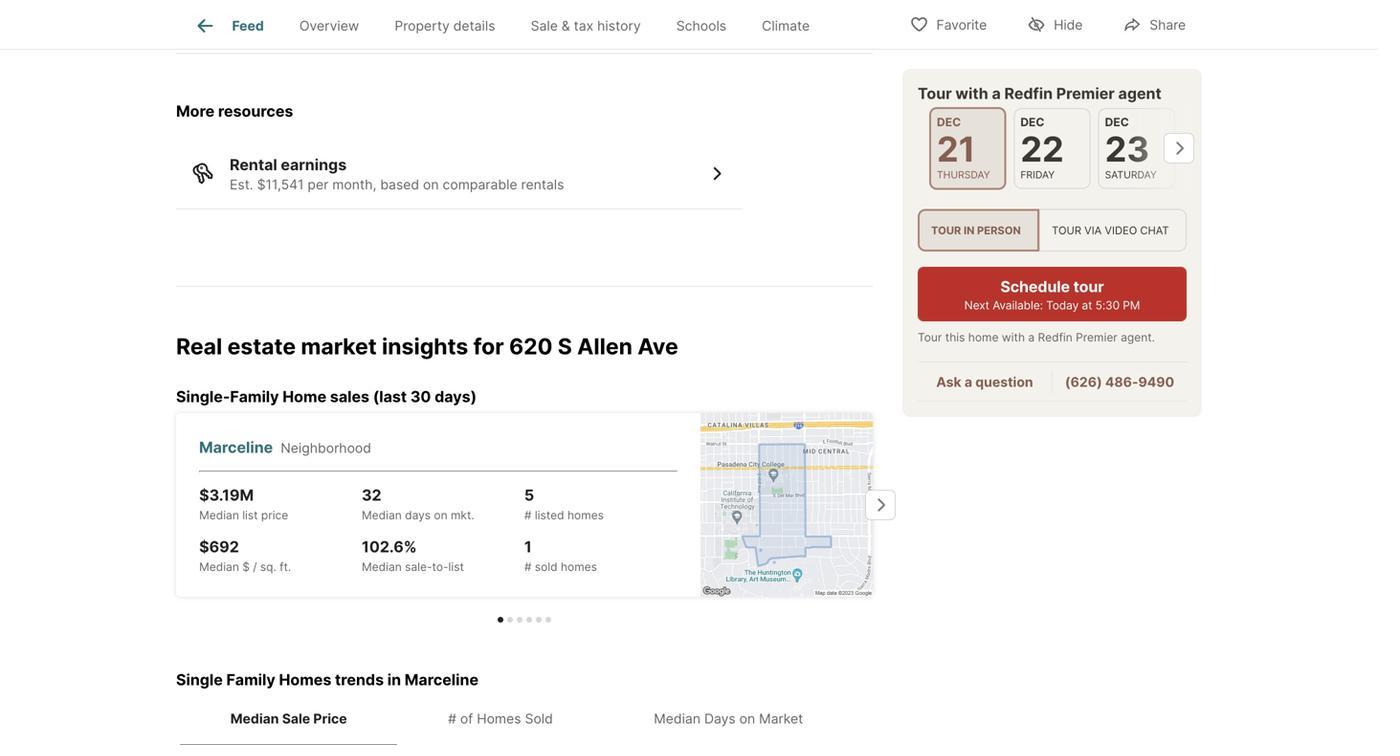 Task type: locate. For each thing, give the bounding box(es) containing it.
at
[[1082, 299, 1092, 313]]

(626) 486-9490 link
[[1065, 374, 1174, 391]]

2 vertical spatial #
[[448, 711, 456, 727]]

0 vertical spatial in
[[964, 224, 975, 237]]

in left person
[[964, 224, 975, 237]]

None button
[[929, 107, 1006, 190], [1014, 108, 1091, 189], [1098, 108, 1175, 189], [929, 107, 1006, 190], [1014, 108, 1091, 189], [1098, 108, 1175, 189]]

on right based
[[423, 177, 439, 193]]

1 vertical spatial with
[[1002, 331, 1025, 345]]

sale & tax history
[[531, 17, 641, 34]]

0 horizontal spatial dec
[[937, 115, 961, 129]]

30
[[410, 388, 431, 406]]

0 horizontal spatial marceline
[[199, 438, 273, 457]]

ave
[[638, 333, 678, 360]]

via
[[1084, 224, 1102, 237]]

2 horizontal spatial dec
[[1105, 115, 1129, 129]]

rental
[[230, 156, 277, 174]]

1 vertical spatial homes
[[477, 711, 521, 727]]

thursday
[[937, 169, 990, 181]]

1 horizontal spatial dec
[[1020, 115, 1044, 129]]

5:30
[[1095, 299, 1120, 313]]

# inside 5 # listed homes
[[524, 509, 532, 522]]

median inside 32 median days on mkt.
[[362, 509, 402, 522]]

sold
[[535, 560, 558, 574]]

dec inside "dec 23 saturday"
[[1105, 115, 1129, 129]]

1 vertical spatial in
[[387, 671, 401, 689]]

sale left &
[[531, 17, 558, 34]]

tour left this
[[918, 331, 942, 345]]

homes right of
[[477, 711, 521, 727]]

0 horizontal spatial with
[[955, 84, 988, 103]]

price
[[313, 711, 347, 727]]

0 vertical spatial marceline
[[199, 438, 273, 457]]

month,
[[332, 177, 376, 193]]

in right trends
[[387, 671, 401, 689]]

premier down at
[[1076, 331, 1118, 345]]

on left mkt.
[[434, 509, 447, 522]]

1 horizontal spatial next image
[[1164, 133, 1194, 164]]

5 # listed homes
[[524, 486, 604, 522]]

1 vertical spatial list
[[448, 560, 464, 574]]

trends
[[335, 671, 384, 689]]

(626)
[[1065, 374, 1102, 391]]

ask a question
[[936, 374, 1033, 391]]

sale & tax history tab
[[513, 3, 659, 49]]

0 vertical spatial premier
[[1056, 84, 1115, 103]]

homes for 1
[[561, 560, 597, 574]]

median inside $692 median $ / sq. ft.
[[199, 560, 239, 574]]

dec 23 saturday
[[1105, 115, 1157, 181]]

22
[[1020, 128, 1064, 170]]

# for 5
[[524, 509, 532, 522]]

1 horizontal spatial in
[[964, 224, 975, 237]]

premier left agent
[[1056, 84, 1115, 103]]

# down 5
[[524, 509, 532, 522]]

mkt.
[[451, 509, 474, 522]]

tour left person
[[931, 224, 961, 237]]

1 vertical spatial marceline
[[405, 671, 479, 689]]

0 vertical spatial #
[[524, 509, 532, 522]]

family right the single
[[226, 671, 275, 689]]

list right sale-
[[448, 560, 464, 574]]

redfin down today in the right top of the page
[[1038, 331, 1073, 345]]

tax
[[574, 17, 594, 34]]

median
[[199, 509, 239, 522], [362, 509, 402, 522], [199, 560, 239, 574], [362, 560, 402, 574], [230, 711, 279, 727], [654, 711, 701, 727]]

dec
[[937, 115, 961, 129], [1020, 115, 1044, 129], [1105, 115, 1129, 129]]

0 vertical spatial homes
[[567, 509, 604, 522]]

based
[[380, 177, 419, 193]]

list left price
[[242, 509, 258, 522]]

median down 102.6%
[[362, 560, 402, 574]]

share button
[[1107, 4, 1202, 44]]

0 horizontal spatial next image
[[865, 490, 896, 521]]

a
[[992, 84, 1001, 103], [1028, 331, 1035, 345], [965, 374, 972, 391]]

median down 32
[[362, 509, 402, 522]]

dec inside dec 22 friday
[[1020, 115, 1044, 129]]

in
[[964, 224, 975, 237], [387, 671, 401, 689]]

rental earnings est. $11,541 per month, based on comparable rentals
[[230, 156, 564, 193]]

slide 2 dot image
[[507, 617, 513, 623]]

1 vertical spatial premier
[[1076, 331, 1118, 345]]

dec 21 thursday
[[937, 115, 990, 181]]

0 vertical spatial on
[[423, 177, 439, 193]]

tour left via
[[1052, 224, 1081, 237]]

list box
[[918, 209, 1187, 252]]

$11,541
[[257, 177, 304, 193]]

carousel group
[[168, 409, 896, 623]]

1 vertical spatial a
[[1028, 331, 1035, 345]]

(626) 486-9490
[[1065, 374, 1174, 391]]

on inside the rental earnings est. $11,541 per month, based on comparable rentals
[[423, 177, 439, 193]]

homes
[[567, 509, 604, 522], [561, 560, 597, 574]]

resources
[[218, 102, 293, 121]]

saturday
[[1105, 169, 1157, 181]]

next image
[[1164, 133, 1194, 164], [865, 490, 896, 521]]

tab list containing median sale price
[[176, 692, 873, 745]]

2 vertical spatial on
[[739, 711, 755, 727]]

property
[[395, 17, 450, 34]]

slide 1 dot image
[[498, 617, 503, 623]]

history
[[597, 17, 641, 34]]

median inside 102.6% median sale-to-list
[[362, 560, 402, 574]]

sale
[[531, 17, 558, 34], [282, 711, 310, 727]]

dec for 21
[[937, 115, 961, 129]]

median for $692
[[199, 560, 239, 574]]

tour up 21
[[918, 84, 952, 103]]

median down $3.19m
[[199, 509, 239, 522]]

0 vertical spatial sale
[[531, 17, 558, 34]]

homes right listed
[[567, 509, 604, 522]]

marceline up $3.19m
[[199, 438, 273, 457]]

marceline inside carousel group
[[199, 438, 273, 457]]

median sale price
[[230, 711, 347, 727]]

dec inside dec 21 thursday
[[937, 115, 961, 129]]

dec 22 friday
[[1020, 115, 1064, 181]]

friday
[[1020, 169, 1055, 181]]

agent
[[1118, 84, 1161, 103]]

ask
[[936, 374, 961, 391]]

dec down agent
[[1105, 115, 1129, 129]]

slide 3 dot image
[[517, 617, 523, 623]]

on right days
[[739, 711, 755, 727]]

0 vertical spatial list
[[242, 509, 258, 522]]

2 tab list from the top
[[176, 692, 873, 745]]

0 vertical spatial redfin
[[1004, 84, 1053, 103]]

# left of
[[448, 711, 456, 727]]

0 horizontal spatial homes
[[279, 671, 331, 689]]

family
[[230, 388, 279, 406], [226, 671, 275, 689]]

homes up median sale price
[[279, 671, 331, 689]]

with
[[955, 84, 988, 103], [1002, 331, 1025, 345]]

0 vertical spatial tab list
[[176, 0, 843, 49]]

dec down tour with a redfin premier agent
[[1020, 115, 1044, 129]]

1 vertical spatial tab list
[[176, 692, 873, 745]]

on
[[423, 177, 439, 193], [434, 509, 447, 522], [739, 711, 755, 727]]

schools
[[676, 17, 726, 34]]

1 vertical spatial on
[[434, 509, 447, 522]]

homes
[[279, 671, 331, 689], [477, 711, 521, 727]]

overview tab
[[282, 3, 377, 49]]

1 tab list from the top
[[176, 0, 843, 49]]

median down the '$692'
[[199, 560, 239, 574]]

1 vertical spatial homes
[[561, 560, 597, 574]]

marceline link
[[199, 436, 281, 459]]

1 vertical spatial next image
[[865, 490, 896, 521]]

median left days
[[654, 711, 701, 727]]

1 horizontal spatial homes
[[477, 711, 521, 727]]

tab list
[[176, 0, 843, 49], [176, 692, 873, 745]]

homes inside 1 # sold homes
[[561, 560, 597, 574]]

real estate market insights for 620 s allen ave
[[176, 333, 678, 360]]

620
[[509, 333, 553, 360]]

1 horizontal spatial marceline
[[405, 671, 479, 689]]

homes for of
[[477, 711, 521, 727]]

list
[[242, 509, 258, 522], [448, 560, 464, 574]]

share
[[1150, 17, 1186, 33]]

with up dec 21 thursday
[[955, 84, 988, 103]]

$3.19m
[[199, 486, 254, 505]]

redfin up dec 22 friday
[[1004, 84, 1053, 103]]

1 horizontal spatial list
[[448, 560, 464, 574]]

0 horizontal spatial list
[[242, 509, 258, 522]]

# inside 1 # sold homes
[[524, 560, 532, 574]]

allen
[[577, 333, 632, 360]]

median left price
[[230, 711, 279, 727]]

3 dec from the left
[[1105, 115, 1129, 129]]

1 horizontal spatial with
[[1002, 331, 1025, 345]]

sale left price
[[282, 711, 310, 727]]

median for $3.19m
[[199, 509, 239, 522]]

on inside 32 median days on mkt.
[[434, 509, 447, 522]]

1 vertical spatial family
[[226, 671, 275, 689]]

1 vertical spatial sale
[[282, 711, 310, 727]]

1 dec from the left
[[937, 115, 961, 129]]

schedule
[[1000, 278, 1070, 296]]

days
[[405, 509, 431, 522]]

s
[[558, 333, 572, 360]]

sale inside sale & tax history tab
[[531, 17, 558, 34]]

marceline
[[199, 438, 273, 457], [405, 671, 479, 689]]

tour
[[918, 84, 952, 103], [931, 224, 961, 237], [1052, 224, 1081, 237], [918, 331, 942, 345]]

homes for family
[[279, 671, 331, 689]]

0 horizontal spatial a
[[965, 374, 972, 391]]

# left sold
[[524, 560, 532, 574]]

1 vertical spatial redfin
[[1038, 331, 1073, 345]]

dec up the thursday
[[937, 115, 961, 129]]

1 vertical spatial #
[[524, 560, 532, 574]]

median for 102.6%
[[362, 560, 402, 574]]

0 vertical spatial family
[[230, 388, 279, 406]]

family left home
[[230, 388, 279, 406]]

tour in person
[[931, 224, 1021, 237]]

2 dec from the left
[[1020, 115, 1044, 129]]

marceline up of
[[405, 671, 479, 689]]

0 vertical spatial homes
[[279, 671, 331, 689]]

homes inside 5 # listed homes
[[567, 509, 604, 522]]

1 horizontal spatial sale
[[531, 17, 558, 34]]

per
[[308, 177, 329, 193]]

homes right sold
[[561, 560, 597, 574]]

1 horizontal spatial a
[[992, 84, 1001, 103]]

0 vertical spatial with
[[955, 84, 988, 103]]

dec for 23
[[1105, 115, 1129, 129]]

slide 6 dot image
[[545, 617, 551, 623]]

with right 'home'
[[1002, 331, 1025, 345]]

homes inside tab
[[477, 711, 521, 727]]

0 vertical spatial next image
[[1164, 133, 1194, 164]]

median inside $3.19m median list price
[[199, 509, 239, 522]]

1
[[524, 538, 532, 556]]

2 vertical spatial a
[[965, 374, 972, 391]]

days)
[[435, 388, 477, 406]]

0 horizontal spatial sale
[[282, 711, 310, 727]]

32
[[362, 486, 381, 505]]



Task type: vqa. For each thing, say whether or not it's contained in the screenshot.
slide 4 dot icon
yes



Task type: describe. For each thing, give the bounding box(es) containing it.
feed
[[232, 17, 264, 34]]

tour this home with a redfin premier agent.
[[918, 331, 1155, 345]]

schedule tour next available: today at 5:30 pm
[[964, 278, 1140, 313]]

on inside tab
[[739, 711, 755, 727]]

single
[[176, 671, 223, 689]]

sales
[[330, 388, 369, 406]]

sale inside median sale price tab
[[282, 711, 310, 727]]

est.
[[230, 177, 253, 193]]

to-
[[432, 560, 448, 574]]

9490
[[1138, 374, 1174, 391]]

chat
[[1140, 224, 1169, 237]]

question
[[975, 374, 1033, 391]]

this
[[945, 331, 965, 345]]

market
[[759, 711, 803, 727]]

ask a question link
[[936, 374, 1033, 391]]

more
[[176, 102, 215, 121]]

tour for tour this home with a redfin premier agent.
[[918, 331, 942, 345]]

family for single
[[226, 671, 275, 689]]

insights
[[382, 333, 468, 360]]

list box containing tour in person
[[918, 209, 1187, 252]]

next
[[964, 299, 989, 313]]

estate
[[227, 333, 296, 360]]

ft.
[[280, 560, 291, 574]]

favorite button
[[893, 4, 1003, 44]]

details
[[453, 17, 495, 34]]

family for single-
[[230, 388, 279, 406]]

single family homes trends in marceline
[[176, 671, 479, 689]]

# for 1
[[524, 560, 532, 574]]

$692 median $ / sq. ft.
[[199, 538, 291, 574]]

next image for tour with a redfin premier agent
[[1164, 133, 1194, 164]]

2 horizontal spatial a
[[1028, 331, 1035, 345]]

sale-
[[405, 560, 432, 574]]

today
[[1046, 299, 1079, 313]]

schools tab
[[659, 3, 744, 49]]

tour via video chat
[[1052, 224, 1169, 237]]

/
[[253, 560, 257, 574]]

rentals
[[521, 177, 564, 193]]

slide 5 dot image
[[536, 617, 542, 623]]

tour for tour in person
[[931, 224, 961, 237]]

tour
[[1073, 278, 1104, 296]]

$
[[242, 560, 250, 574]]

&
[[562, 17, 570, 34]]

single-
[[176, 388, 230, 406]]

real
[[176, 333, 222, 360]]

5
[[524, 486, 534, 505]]

list inside $3.19m median list price
[[242, 509, 258, 522]]

0 vertical spatial a
[[992, 84, 1001, 103]]

# inside tab
[[448, 711, 456, 727]]

list inside 102.6% median sale-to-list
[[448, 560, 464, 574]]

0 horizontal spatial in
[[387, 671, 401, 689]]

median for 32
[[362, 509, 402, 522]]

32 median days on mkt.
[[362, 486, 474, 522]]

$692
[[199, 538, 239, 556]]

overview
[[299, 17, 359, 34]]

market
[[301, 333, 377, 360]]

of
[[460, 711, 473, 727]]

tour for tour with a redfin premier agent
[[918, 84, 952, 103]]

days
[[704, 711, 736, 727]]

tour with a redfin premier agent
[[918, 84, 1161, 103]]

$3.19m median list price
[[199, 486, 288, 522]]

next image for single-family home
[[865, 490, 896, 521]]

median days on market tab
[[603, 696, 854, 743]]

climate tab
[[744, 3, 828, 49]]

feed link
[[194, 14, 264, 37]]

more resources
[[176, 102, 293, 121]]

video
[[1105, 224, 1137, 237]]

available:
[[993, 299, 1043, 313]]

property details tab
[[377, 3, 513, 49]]

# of homes sold tab
[[397, 696, 603, 743]]

person
[[977, 224, 1021, 237]]

hide
[[1054, 17, 1083, 33]]

listed
[[535, 509, 564, 522]]

tour for tour via video chat
[[1052, 224, 1081, 237]]

for
[[473, 333, 504, 360]]

102.6% median sale-to-list
[[362, 538, 464, 574]]

favorite
[[936, 17, 987, 33]]

home
[[283, 388, 326, 406]]

agent.
[[1121, 331, 1155, 345]]

price
[[261, 509, 288, 522]]

486-
[[1105, 374, 1138, 391]]

single-family home sales (last 30 days)
[[176, 388, 477, 406]]

home
[[968, 331, 999, 345]]

23
[[1105, 128, 1149, 170]]

image image
[[700, 413, 873, 597]]

(last
[[373, 388, 407, 406]]

property details
[[395, 17, 495, 34]]

neighborhood
[[281, 440, 371, 456]]

climate
[[762, 17, 810, 34]]

dec for 22
[[1020, 115, 1044, 129]]

homes for 5
[[567, 509, 604, 522]]

tab list containing feed
[[176, 0, 843, 49]]

median days on market
[[654, 711, 803, 727]]

1 # sold homes
[[524, 538, 597, 574]]

slide 4 dot image
[[526, 617, 532, 623]]

sold
[[525, 711, 553, 727]]

median sale price tab
[[180, 696, 397, 743]]

pm
[[1123, 299, 1140, 313]]



